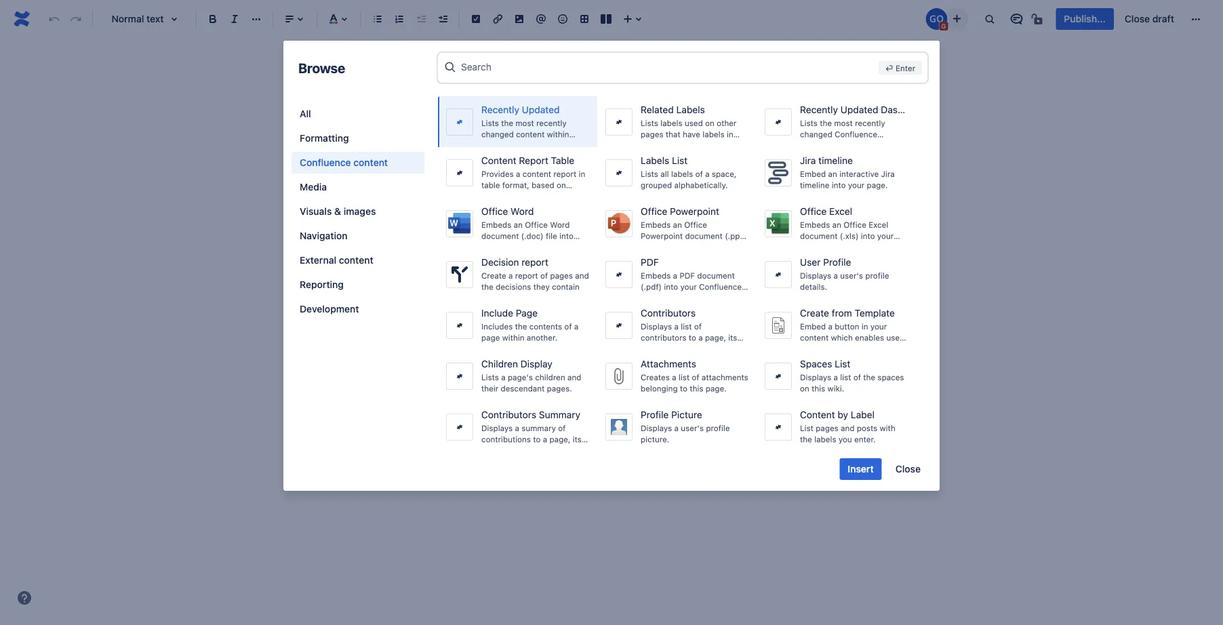 Task type: vqa. For each thing, say whether or not it's contained in the screenshot.
Media Button
yes



Task type: describe. For each thing, give the bounding box(es) containing it.
user's for profile
[[840, 271, 863, 281]]

your inside the office word embeds an office word document (.doc) file into your confluence page.
[[482, 242, 498, 252]]

recently inside recently updated lists the most recently changed content within confluence.
[[537, 118, 567, 128]]

attachments
[[641, 358, 697, 370]]

most inside recently updated lists the most recently changed content within confluence.
[[516, 118, 534, 128]]

,
[[504, 131, 507, 142]]

1
[[462, 131, 466, 142]]

with inside the content by label list pages and posts with the labels you enter.
[[880, 424, 896, 433]]

action item image
[[468, 11, 484, 27]]

wiki.
[[828, 384, 845, 393]]

&
[[334, 206, 341, 217]]

(.xls)
[[840, 231, 859, 241]]

displays for contributors
[[482, 424, 513, 433]]

a inside the pdf embeds a pdf document (.pdf) into your confluence page.
[[673, 271, 678, 281]]

based
[[532, 180, 555, 190]]

content for content report table provides a content report in table format, based on labels.
[[482, 155, 517, 166]]

content report table provides a content report in table format, based on labels.
[[482, 155, 585, 201]]

spaces
[[800, 358, 832, 370]]

a up contributions
[[515, 424, 520, 433]]

the inside decision report create a report of pages and the decisions they contain
[[482, 282, 494, 292]]

decision report create a report of pages and the decisions they contain
[[482, 257, 589, 292]]

confluence.
[[482, 141, 527, 150]]

add image, video, or file image
[[511, 11, 528, 27]]

confluence content button
[[292, 152, 425, 174]]

content by label list pages and posts with the labels you enter.
[[800, 409, 896, 444]]

and inside children display lists a page's children and their descendant pages.
[[568, 373, 582, 382]]

labels inside related labels lists labels used on other pages that have labels in common with the current page.
[[677, 104, 705, 115]]

that
[[666, 129, 681, 139]]

confluence inside the office word embeds an office word document (.doc) file into your confluence page.
[[500, 242, 543, 252]]

embed inside create from template embed a button in your content which enables users to create content from any pre-defined template.
[[800, 322, 826, 331]]

spaces,
[[482, 457, 510, 466]]

on-
[[446, 131, 462, 142]]

all
[[300, 108, 311, 119]]

labels inside "labels list lists all labels of a space, grouped alphabetically."
[[671, 169, 693, 179]]

the inside recently updated dashboard lists the most recently changed confluence content in a dashboard view style.
[[820, 118, 832, 128]]

most inside recently updated dashboard lists the most recently changed confluence content in a dashboard view style.
[[834, 118, 853, 128]]

user's for picture
[[681, 424, 704, 433]]

labels up that
[[661, 118, 683, 128]]

your inside the pdf embeds a pdf document (.pdf) into your confluence page.
[[681, 282, 697, 292]]

a inside attachments creates a list of attachments belonging to this page.
[[672, 373, 677, 382]]

related labels lists labels used on other pages that have labels in common with the current page.
[[641, 104, 737, 161]]

office word embeds an office word document (.doc) file into your confluence page.
[[482, 206, 574, 252]]

enter
[[896, 63, 916, 73]]

embeds for excel
[[800, 220, 830, 230]]

0 vertical spatial timeline
[[819, 155, 853, 166]]

within for page
[[502, 333, 525, 342]]

confluence inside button
[[300, 157, 351, 168]]

alphabetically.
[[674, 180, 728, 190]]

office down alphabetically. at the top of page
[[684, 220, 707, 230]]

picture
[[671, 409, 702, 420]]

page's
[[508, 373, 533, 382]]

list inside spaces list displays a list of the spaces on this wiki.
[[840, 373, 852, 382]]

bold ⌘b image
[[205, 11, 221, 27]]

lists for recently updated
[[482, 118, 499, 128]]

4 ls retrospective button
[[509, 126, 591, 149]]

1-on-1 meeting button
[[438, 126, 504, 149]]

content down popular
[[354, 157, 388, 168]]

children
[[535, 373, 565, 382]]

include page includes the contents of a page within another.
[[482, 308, 579, 342]]

insert button
[[840, 458, 882, 480]]

page. inside jira timeline embed an interactive jira timeline into your page.
[[867, 180, 888, 190]]

0 vertical spatial excel
[[830, 206, 853, 217]]

create
[[810, 344, 834, 354]]

your inside office powerpoint embeds an office powerpoint document (.ppt) into your confluence page.
[[657, 242, 674, 252]]

summary
[[539, 409, 581, 420]]

displays for profile
[[641, 424, 672, 433]]

to inside create from template embed a button in your content which enables users to create content from any pre-defined template.
[[800, 344, 808, 354]]

⏎
[[886, 63, 894, 73]]

navigation button
[[292, 225, 425, 247]]

changed inside recently updated dashboard lists the most recently changed confluence content in a dashboard view style.
[[800, 129, 833, 139]]

confluence inside recently updated dashboard lists the most recently changed confluence content in a dashboard view style.
[[835, 129, 878, 139]]

search field
[[461, 55, 874, 79]]

a inside spaces list displays a list of the spaces on this wiki.
[[834, 373, 838, 382]]

indent tab image
[[435, 11, 451, 27]]

browse dialog
[[283, 41, 940, 554]]

provides
[[482, 169, 514, 179]]

labels inside the content by label list pages and posts with the labels you enter.
[[815, 435, 837, 444]]

into inside office powerpoint embeds an office powerpoint document (.ppt) into your confluence page.
[[641, 242, 655, 252]]

the inside related labels lists labels used on other pages that have labels in common with the current page.
[[693, 141, 705, 150]]

tabular
[[522, 457, 548, 466]]

a inside create from template embed a button in your content which enables users to create content from any pre-defined template.
[[828, 322, 833, 331]]

the inside recently updated lists the most recently changed content within confluence.
[[501, 118, 513, 128]]

users
[[887, 333, 907, 342]]

into inside the office word embeds an office word document (.doc) file into your confluence page.
[[560, 231, 574, 241]]

list inside attachments creates a list of attachments belonging to this page.
[[679, 373, 690, 382]]

0 horizontal spatial from
[[832, 308, 852, 319]]

office powerpoint embeds an office powerpoint document (.ppt) into your confluence page.
[[641, 206, 746, 252]]

page. inside the office word embeds an office word document (.doc) file into your confluence page.
[[545, 242, 566, 252]]

the inside the content by label list pages and posts with the labels you enter.
[[800, 435, 812, 444]]

draft
[[1153, 13, 1175, 24]]

create from template embed a button in your content which enables users to create content from any pre-defined template.
[[800, 308, 907, 365]]

form.
[[550, 457, 570, 466]]

4
[[509, 131, 515, 142]]

contributors button
[[598, 300, 757, 351]]

templates:
[[387, 131, 435, 142]]

content link
[[427, 58, 462, 75]]

jira timeline embed an interactive jira timeline into your page.
[[800, 155, 895, 190]]

contributors for contributors
[[641, 308, 696, 319]]

content down which
[[836, 344, 865, 354]]

the inside spaces list displays a list of the spaces on this wiki.
[[864, 373, 876, 382]]

ls
[[518, 131, 528, 142]]

children display lists a page's children and their descendant pages.
[[482, 358, 582, 393]]

posts
[[857, 424, 878, 433]]

create inside decision report create a report of pages and the decisions they contain
[[482, 271, 506, 281]]

pages inside the content by label list pages and posts with the labels you enter.
[[816, 424, 839, 433]]

office excel embeds an office excel document (.xls) into your confluence page.
[[800, 206, 894, 252]]

office down labels.
[[482, 206, 508, 217]]

advanced search image
[[444, 60, 457, 74]]

profile inside the profile picture displays a user's profile picture.
[[641, 409, 669, 420]]

visuals & images button
[[292, 201, 425, 222]]

visuals
[[300, 206, 332, 217]]

into inside jira timeline embed an interactive jira timeline into your page.
[[832, 180, 846, 190]]

spaces
[[878, 373, 904, 382]]

used
[[685, 118, 703, 128]]

updated for lists
[[522, 104, 560, 115]]

label
[[851, 409, 875, 420]]

page. inside office excel embeds an office excel document (.xls) into your confluence page.
[[845, 242, 866, 252]]

confluence inside the pdf embeds a pdf document (.pdf) into your confluence page.
[[699, 282, 742, 292]]

all button
[[292, 103, 425, 125]]

content up 'create'
[[800, 333, 829, 342]]

embeds inside the pdf embeds a pdf document (.pdf) into your confluence page.
[[641, 271, 671, 281]]

browse
[[298, 60, 345, 76]]

contain
[[552, 282, 580, 292]]

which
[[831, 333, 853, 342]]

close for close draft
[[1125, 13, 1150, 24]]

page. inside office powerpoint embeds an office powerpoint document (.ppt) into your confluence page.
[[721, 242, 742, 252]]

document for word
[[482, 231, 519, 241]]

recently for recently updated dashboard
[[800, 104, 838, 115]]

related
[[641, 104, 674, 115]]

external content
[[300, 255, 373, 266]]

Give this page a title text field
[[351, 106, 867, 128]]

and inside decision report create a report of pages and the decisions they contain
[[575, 271, 589, 281]]

of for labels list
[[696, 169, 703, 179]]

page. inside the pdf embeds a pdf document (.pdf) into your confluence page.
[[641, 293, 662, 303]]

development button
[[292, 298, 425, 320]]

1 vertical spatial powerpoint
[[641, 231, 683, 241]]

content inside content report table provides a content report in table format, based on labels.
[[523, 169, 551, 179]]

office up user
[[800, 206, 827, 217]]

enter.
[[855, 435, 876, 444]]

other
[[717, 118, 737, 128]]

the inside the include page includes the contents of a page within another.
[[515, 322, 527, 331]]

lists for related labels
[[641, 118, 658, 128]]

an for powerpoint
[[673, 220, 682, 230]]

or
[[519, 446, 526, 455]]

within for updated
[[547, 129, 569, 139]]

you
[[839, 435, 852, 444]]

and inside the content by label list pages and posts with the labels you enter.
[[841, 424, 855, 433]]

images
[[344, 206, 376, 217]]

a inside the profile picture displays a user's profile picture.
[[674, 424, 679, 433]]

0 horizontal spatial pdf
[[641, 257, 659, 268]]

formatting
[[300, 133, 349, 144]]

mention image
[[533, 11, 549, 27]]

lists inside recently updated dashboard lists the most recently changed confluence content in a dashboard view style.
[[800, 118, 818, 128]]

retrospective
[[531, 131, 591, 142]]

of for decision report
[[541, 271, 548, 281]]

this inside spaces list displays a list of the spaces on this wiki.
[[812, 384, 826, 393]]

document for excel
[[800, 231, 838, 241]]

(.doc)
[[521, 231, 544, 241]]

1 horizontal spatial from
[[867, 344, 884, 354]]

embeds for word
[[482, 220, 512, 230]]

content for content by label list pages and posts with the labels you enter.
[[800, 409, 835, 420]]

(.ppt)
[[725, 231, 746, 241]]

Main content area, start typing to enter text. text field
[[351, 149, 867, 186]]

contributors for contributors summary displays a summary of contributions to a page, its hierarchy or selected spaces, in tabular form.
[[482, 409, 537, 420]]

content inside recently updated dashboard lists the most recently changed confluence content in a dashboard view style.
[[800, 141, 829, 150]]

1 vertical spatial pdf
[[680, 271, 695, 281]]

style.
[[800, 152, 821, 161]]

office down grouped
[[641, 206, 668, 217]]

user
[[800, 257, 821, 268]]

in inside recently updated dashboard lists the most recently changed confluence content in a dashboard view style.
[[831, 141, 838, 150]]

bullet list ⌘⇧8 image
[[370, 11, 386, 27]]



Task type: locate. For each thing, give the bounding box(es) containing it.
pdf
[[641, 257, 659, 268], [680, 271, 695, 281]]

confluence content
[[300, 157, 388, 168]]

1 horizontal spatial close
[[1125, 13, 1150, 24]]

a up which
[[828, 322, 833, 331]]

0 horizontal spatial close
[[896, 464, 921, 475]]

displays up contributions
[[482, 424, 513, 433]]

2 recently from the left
[[800, 104, 838, 115]]

0 vertical spatial to
[[800, 344, 808, 354]]

displays inside the profile picture displays a user's profile picture.
[[641, 424, 672, 433]]

1 horizontal spatial profile
[[823, 257, 851, 268]]

create inside create from template embed a button in your content which enables users to create content from any pre-defined template.
[[800, 308, 829, 319]]

labels
[[661, 118, 683, 128], [703, 129, 725, 139], [671, 169, 693, 179], [815, 435, 837, 444]]

an inside office powerpoint embeds an office powerpoint document (.ppt) into your confluence page.
[[673, 220, 682, 230]]

0 vertical spatial powerpoint
[[670, 206, 719, 217]]

confluence inside office powerpoint embeds an office powerpoint document (.ppt) into your confluence page.
[[676, 242, 719, 252]]

displays for user
[[800, 271, 832, 281]]

content down navigation button
[[339, 255, 373, 266]]

office up (.doc)
[[525, 220, 548, 230]]

table
[[551, 155, 575, 166]]

this
[[690, 384, 704, 393], [812, 384, 826, 393]]

an inside office excel embeds an office excel document (.xls) into your confluence page.
[[833, 220, 842, 230]]

2 recently from the left
[[855, 118, 886, 128]]

2 vertical spatial list
[[800, 424, 814, 433]]

defined
[[816, 355, 845, 365]]

an down alphabetically. at the top of page
[[673, 220, 682, 230]]

timeline up interactive
[[819, 155, 853, 166]]

profile
[[866, 271, 889, 281], [706, 424, 730, 433]]

0 vertical spatial pages
[[641, 129, 664, 139]]

recently inside recently updated dashboard lists the most recently changed confluence content in a dashboard view style.
[[855, 118, 886, 128]]

within down the includes
[[502, 333, 525, 342]]

page. down (.pdf)
[[641, 293, 662, 303]]

have
[[683, 129, 701, 139]]

2 vertical spatial to
[[533, 435, 541, 444]]

profile for picture
[[706, 424, 730, 433]]

2 horizontal spatial to
[[800, 344, 808, 354]]

content inside content report table provides a content report in table format, based on labels.
[[482, 155, 517, 166]]

0 vertical spatial labels
[[677, 104, 705, 115]]

confluence inside office excel embeds an office excel document (.xls) into your confluence page.
[[800, 242, 843, 252]]

page. inside related labels lists labels used on other pages that have labels in common with the current page.
[[641, 152, 662, 161]]

1 vertical spatial user's
[[681, 424, 704, 433]]

0 horizontal spatial labels
[[641, 155, 670, 166]]

profile
[[823, 257, 851, 268], [641, 409, 669, 420]]

1 horizontal spatial content
[[482, 155, 517, 166]]

embed
[[800, 169, 826, 179], [800, 322, 826, 331]]

profile inside user profile displays a user's profile details.
[[866, 271, 889, 281]]

office up (.xls)
[[844, 220, 867, 230]]

2 list from the left
[[840, 373, 852, 382]]

1 vertical spatial timeline
[[800, 180, 830, 190]]

recently
[[482, 104, 519, 115], [800, 104, 838, 115]]

page. inside attachments creates a list of attachments belonging to this page.
[[706, 384, 727, 393]]

a inside user profile displays a user's profile details.
[[834, 271, 838, 281]]

a down children
[[501, 373, 506, 382]]

into right (.xls)
[[861, 231, 875, 241]]

document for powerpoint
[[685, 231, 723, 241]]

updated inside recently updated dashboard lists the most recently changed confluence content in a dashboard view style.
[[841, 104, 879, 115]]

2 embed from the top
[[800, 322, 826, 331]]

profile picture displays a user's profile picture.
[[641, 409, 730, 444]]

2 vertical spatial and
[[841, 424, 855, 433]]

document inside the office word embeds an office word document (.doc) file into your confluence page.
[[482, 231, 519, 241]]

list for spaces list
[[835, 358, 851, 370]]

publish...
[[1064, 13, 1106, 24]]

the down 'have'
[[693, 141, 705, 150]]

on inside content report table provides a content report in table format, based on labels.
[[557, 180, 566, 190]]

a inside "labels list lists all labels of a space, grouped alphabetically."
[[705, 169, 710, 179]]

visuals & images
[[300, 206, 376, 217]]

in down other
[[727, 129, 734, 139]]

confluence down (.doc)
[[500, 242, 543, 252]]

page
[[516, 308, 538, 319]]

list inside spaces list displays a list of the spaces on this wiki.
[[835, 358, 851, 370]]

1 horizontal spatial profile
[[866, 271, 889, 281]]

0 horizontal spatial recently
[[482, 104, 519, 115]]

within up the 'table'
[[547, 129, 569, 139]]

pages up common
[[641, 129, 664, 139]]

into up (.pdf)
[[641, 242, 655, 252]]

your inside jira timeline embed an interactive jira timeline into your page.
[[848, 180, 865, 190]]

a inside recently updated dashboard lists the most recently changed confluence content in a dashboard view style.
[[840, 141, 844, 150]]

a inside the include page includes the contents of a page within another.
[[574, 322, 579, 331]]

changed up the confluence.
[[482, 129, 514, 139]]

1 vertical spatial and
[[568, 373, 582, 382]]

to down summary at the left of the page
[[533, 435, 541, 444]]

profile for profile
[[866, 271, 889, 281]]

an for excel
[[833, 220, 842, 230]]

updated up dashboard
[[841, 104, 879, 115]]

lists inside "labels list lists all labels of a space, grouped alphabetically."
[[641, 169, 658, 179]]

table image
[[576, 11, 593, 27]]

a inside children display lists a page's children and their descendant pages.
[[501, 373, 506, 382]]

contributors inside button
[[641, 308, 696, 319]]

this inside attachments creates a list of attachments belonging to this page.
[[690, 384, 704, 393]]

the up ,
[[501, 118, 513, 128]]

reporting button
[[292, 274, 425, 296]]

0 vertical spatial profile
[[866, 271, 889, 281]]

on right used
[[705, 118, 715, 128]]

contributors up contributions
[[482, 409, 537, 420]]

1 vertical spatial content
[[482, 155, 517, 166]]

1 horizontal spatial pdf
[[680, 271, 695, 281]]

changed up the 'style.' on the right top
[[800, 129, 833, 139]]

report
[[519, 155, 549, 166]]

all
[[661, 169, 669, 179]]

displays
[[800, 271, 832, 281], [800, 373, 832, 382], [482, 424, 513, 433], [641, 424, 672, 433]]

displays inside contributors summary displays a summary of contributions to a page, its hierarchy or selected spaces, in tabular form.
[[482, 424, 513, 433]]

0 horizontal spatial most
[[516, 118, 534, 128]]

numbered list ⌘⇧7 image
[[391, 11, 408, 27]]

profile down attachments
[[706, 424, 730, 433]]

a down office excel embeds an office excel document (.xls) into your confluence page.
[[834, 271, 838, 281]]

1 horizontal spatial list
[[840, 373, 852, 382]]

0 vertical spatial contributors
[[641, 308, 696, 319]]

of inside "labels list lists all labels of a space, grouped alphabetically."
[[696, 169, 703, 179]]

1 horizontal spatial pages
[[641, 129, 664, 139]]

pages inside decision report create a report of pages and the decisions they contain
[[550, 271, 573, 281]]

displays for spaces
[[800, 373, 832, 382]]

current
[[708, 141, 735, 150]]

labels right all
[[671, 169, 693, 179]]

undo ⌘z image
[[46, 11, 62, 27]]

in inside create from template embed a button in your content which enables users to create content from any pre-defined template.
[[862, 322, 868, 331]]

1 horizontal spatial user's
[[840, 271, 863, 281]]

your up decision
[[482, 242, 498, 252]]

from down enables
[[867, 344, 884, 354]]

into
[[832, 180, 846, 190], [560, 231, 574, 241], [861, 231, 875, 241], [641, 242, 655, 252], [664, 282, 678, 292]]

list inside "labels list lists all labels of a space, grouped alphabetically."
[[672, 155, 688, 166]]

confluence down (.ppt)
[[699, 282, 742, 292]]

timeline down the 'style.' on the right top
[[800, 180, 830, 190]]

close inside close button
[[896, 464, 921, 475]]

1 horizontal spatial with
[[880, 424, 896, 433]]

content right 4
[[516, 129, 545, 139]]

common
[[641, 141, 673, 150]]

the up the 'style.' on the right top
[[820, 118, 832, 128]]

(.pdf)
[[641, 282, 662, 292]]

by
[[838, 409, 848, 420]]

page. down common
[[641, 152, 662, 161]]

profile right user
[[823, 257, 851, 268]]

embeds down grouped
[[641, 220, 671, 230]]

another.
[[527, 333, 558, 342]]

document inside the pdf embeds a pdf document (.pdf) into your confluence page.
[[697, 271, 735, 281]]

decision
[[482, 257, 519, 268]]

in inside related labels lists labels used on other pages that have labels in common with the current page.
[[727, 129, 734, 139]]

1 horizontal spatial recently
[[855, 118, 886, 128]]

embeds up (.pdf)
[[641, 271, 671, 281]]

a up alphabetically. at the top of page
[[705, 169, 710, 179]]

updated inside recently updated lists the most recently changed content within confluence.
[[522, 104, 560, 115]]

1 vertical spatial contributors
[[482, 409, 537, 420]]

2 most from the left
[[834, 118, 853, 128]]

lists down related
[[641, 118, 658, 128]]

confluence image
[[11, 8, 33, 30], [11, 8, 33, 30]]

lists inside children display lists a page's children and their descendant pages.
[[482, 373, 499, 382]]

hierarchy
[[482, 446, 516, 455]]

selected
[[529, 446, 561, 455]]

recently
[[537, 118, 567, 128], [855, 118, 886, 128]]

2 vertical spatial content
[[800, 409, 835, 420]]

lists for labels list
[[641, 169, 658, 179]]

document down (.ppt)
[[697, 271, 735, 281]]

external content button
[[292, 250, 425, 271]]

view
[[889, 141, 906, 150]]

of inside attachments creates a list of attachments belonging to this page.
[[692, 373, 700, 382]]

user's inside user profile displays a user's profile details.
[[840, 271, 863, 281]]

a inside content report table provides a content report in table format, based on labels.
[[516, 169, 521, 179]]

recently inside recently updated lists the most recently changed content within confluence.
[[482, 104, 519, 115]]

0 vertical spatial pdf
[[641, 257, 659, 268]]

of up alphabetically. at the top of page
[[696, 169, 703, 179]]

a down attachments at the right bottom of the page
[[672, 373, 677, 382]]

1 vertical spatial pages
[[550, 271, 573, 281]]

displays inside user profile displays a user's profile details.
[[800, 271, 832, 281]]

a up contributors button
[[673, 271, 678, 281]]

into inside the pdf embeds a pdf document (.pdf) into your confluence page.
[[664, 282, 678, 292]]

1 vertical spatial report
[[522, 257, 549, 268]]

embed up 'create'
[[800, 322, 826, 331]]

displays up the details.
[[800, 271, 832, 281]]

of up page,
[[558, 424, 566, 433]]

labels.
[[482, 191, 506, 201]]

lists for children display
[[482, 373, 499, 382]]

link image
[[490, 11, 506, 27]]

1 horizontal spatial on
[[705, 118, 715, 128]]

0 horizontal spatial profile
[[706, 424, 730, 433]]

2 this from the left
[[812, 384, 826, 393]]

content
[[516, 129, 545, 139], [800, 141, 829, 150], [354, 157, 388, 168], [523, 169, 551, 179], [339, 255, 373, 266], [800, 333, 829, 342], [836, 344, 865, 354]]

list
[[679, 373, 690, 382], [840, 373, 852, 382]]

recently inside recently updated dashboard lists the most recently changed confluence content in a dashboard view style.
[[800, 104, 838, 115]]

excel up (.xls)
[[830, 206, 853, 217]]

1 vertical spatial with
[[880, 424, 896, 433]]

contributions
[[482, 435, 531, 444]]

creates
[[641, 373, 670, 382]]

1 recently from the left
[[482, 104, 519, 115]]

your inside create from template embed a button in your content which enables users to create content from any pre-defined template.
[[871, 322, 887, 331]]

meeting
[[468, 131, 504, 142]]

document up user
[[800, 231, 838, 241]]

0 vertical spatial on
[[705, 118, 715, 128]]

content inside recently updated lists the most recently changed content within confluence.
[[516, 129, 545, 139]]

children
[[482, 358, 518, 370]]

and up you
[[841, 424, 855, 433]]

list inside the content by label list pages and posts with the labels you enter.
[[800, 424, 814, 433]]

with
[[675, 141, 691, 150], [880, 424, 896, 433]]

0 vertical spatial content
[[427, 61, 462, 72]]

word up (.doc)
[[511, 206, 534, 217]]

from
[[832, 308, 852, 319], [867, 344, 884, 354]]

pdf down office powerpoint embeds an office powerpoint document (.ppt) into your confluence page.
[[680, 271, 695, 281]]

1 updated from the left
[[522, 104, 560, 115]]

your down interactive
[[848, 180, 865, 190]]

of down template. in the right bottom of the page
[[854, 373, 861, 382]]

and up pages.
[[568, 373, 582, 382]]

labels up current
[[703, 129, 725, 139]]

0 vertical spatial report
[[554, 169, 577, 179]]

into inside office excel embeds an office excel document (.xls) into your confluence page.
[[861, 231, 875, 241]]

0 horizontal spatial profile
[[641, 409, 669, 420]]

spaces list displays a list of the spaces on this wiki.
[[800, 358, 904, 393]]

of left attachments
[[692, 373, 700, 382]]

0 horizontal spatial within
[[502, 333, 525, 342]]

an for word
[[514, 220, 523, 230]]

space,
[[712, 169, 737, 179]]

1 vertical spatial close
[[896, 464, 921, 475]]

dashboard
[[847, 141, 887, 150]]

layouts image
[[598, 11, 614, 27]]

embeds inside office excel embeds an office excel document (.xls) into your confluence page.
[[800, 220, 830, 230]]

0 horizontal spatial word
[[511, 206, 534, 217]]

to inside attachments creates a list of attachments belonging to this page.
[[680, 384, 688, 393]]

document inside office powerpoint embeds an office powerpoint document (.ppt) into your confluence page.
[[685, 231, 723, 241]]

contributors summary displays a summary of contributions to a page, its hierarchy or selected spaces, in tabular form.
[[482, 409, 582, 466]]

to right belonging
[[680, 384, 688, 393]]

button
[[835, 322, 860, 331]]

1 horizontal spatial list
[[800, 424, 814, 433]]

1 vertical spatial word
[[550, 220, 570, 230]]

profile inside the profile picture displays a user's profile picture.
[[706, 424, 730, 433]]

2 vertical spatial report
[[515, 271, 538, 281]]

1 vertical spatial jira
[[881, 169, 895, 179]]

interactive
[[840, 169, 879, 179]]

labels
[[677, 104, 705, 115], [641, 155, 670, 166]]

pages.
[[547, 384, 572, 393]]

content up provides
[[482, 155, 517, 166]]

1-
[[438, 131, 446, 142]]

2 vertical spatial on
[[800, 384, 810, 393]]

an for timeline
[[828, 169, 837, 179]]

your up the pdf embeds a pdf document (.pdf) into your confluence page.
[[657, 242, 674, 252]]

1 horizontal spatial most
[[834, 118, 853, 128]]

user's inside the profile picture displays a user's profile picture.
[[681, 424, 704, 433]]

embeds
[[482, 220, 512, 230], [641, 220, 671, 230], [800, 220, 830, 230], [641, 271, 671, 281]]

1 vertical spatial within
[[502, 333, 525, 342]]

external
[[300, 255, 336, 266]]

of for spaces list
[[854, 373, 861, 382]]

content for content
[[427, 61, 462, 72]]

updated up 4 ls retrospective button
[[522, 104, 560, 115]]

updated for dashboard
[[841, 104, 879, 115]]

your right (.xls)
[[878, 231, 894, 241]]

outdent ⇧tab image
[[413, 11, 429, 27]]

0 horizontal spatial changed
[[482, 129, 514, 139]]

content
[[427, 61, 462, 72], [482, 155, 517, 166], [800, 409, 835, 420]]

confluence down formatting
[[300, 157, 351, 168]]

embed down the 'style.' on the right top
[[800, 169, 826, 179]]

0 vertical spatial profile
[[823, 257, 851, 268]]

close for close
[[896, 464, 921, 475]]

1 horizontal spatial jira
[[881, 169, 895, 179]]

this up picture
[[690, 384, 704, 393]]

most
[[516, 118, 534, 128], [834, 118, 853, 128]]

recently up the 'style.' on the right top
[[800, 104, 838, 115]]

1 horizontal spatial excel
[[869, 220, 889, 230]]

on inside spaces list displays a list of the spaces on this wiki.
[[800, 384, 810, 393]]

2 updated from the left
[[841, 104, 879, 115]]

contributors down (.pdf)
[[641, 308, 696, 319]]

template.
[[847, 355, 882, 365]]

a
[[840, 141, 844, 150], [516, 169, 521, 179], [705, 169, 710, 179], [509, 271, 513, 281], [673, 271, 678, 281], [834, 271, 838, 281], [574, 322, 579, 331], [828, 322, 833, 331], [501, 373, 506, 382], [672, 373, 677, 382], [834, 373, 838, 382], [515, 424, 520, 433], [674, 424, 679, 433], [543, 435, 547, 444]]

report up they
[[522, 257, 549, 268]]

1 horizontal spatial updated
[[841, 104, 879, 115]]

0 vertical spatial close
[[1125, 13, 1150, 24]]

2 horizontal spatial list
[[835, 358, 851, 370]]

format,
[[502, 180, 530, 190]]

a down picture
[[674, 424, 679, 433]]

1 most from the left
[[516, 118, 534, 128]]

lists inside recently updated lists the most recently changed content within confluence.
[[482, 118, 499, 128]]

1 horizontal spatial create
[[800, 308, 829, 319]]

pdf embeds a pdf document (.pdf) into your confluence page.
[[641, 257, 742, 303]]

1 horizontal spatial within
[[547, 129, 569, 139]]

contributors inside contributors summary displays a summary of contributions to a page, its hierarchy or selected spaces, in tabular form.
[[482, 409, 537, 420]]

contents
[[530, 322, 562, 331]]

in inside content report table provides a content report in table format, based on labels.
[[579, 169, 585, 179]]

content up the 'style.' on the right top
[[800, 141, 829, 150]]

0 vertical spatial user's
[[840, 271, 863, 281]]

0 horizontal spatial user's
[[681, 424, 704, 433]]

page. down file
[[545, 242, 566, 252]]

0 vertical spatial create
[[482, 271, 506, 281]]

recently for recently updated
[[482, 104, 519, 115]]

2 horizontal spatial pages
[[816, 424, 839, 433]]

page. down (.xls)
[[845, 242, 866, 252]]

to for contributors summary
[[533, 435, 541, 444]]

and up contain
[[575, 271, 589, 281]]

1 vertical spatial excel
[[869, 220, 889, 230]]

1 changed from the left
[[482, 129, 514, 139]]

0 horizontal spatial list
[[679, 373, 690, 382]]

page. down (.ppt)
[[721, 242, 742, 252]]

confluence up dashboard
[[835, 129, 878, 139]]

powerpoint down alphabetically. at the top of page
[[670, 206, 719, 217]]

to for attachments
[[680, 384, 688, 393]]

1 horizontal spatial changed
[[800, 129, 833, 139]]

labels inside "labels list lists all labels of a space, grouped alphabetically."
[[641, 155, 670, 166]]

in
[[727, 129, 734, 139], [831, 141, 838, 150], [579, 169, 585, 179], [862, 322, 868, 331], [513, 457, 519, 466]]

page. down attachments
[[706, 384, 727, 393]]

1 vertical spatial labels
[[641, 155, 670, 166]]

changed inside recently updated lists the most recently changed content within confluence.
[[482, 129, 514, 139]]

1 recently from the left
[[537, 118, 567, 128]]

1 this from the left
[[690, 384, 704, 393]]

page,
[[550, 435, 571, 444]]

enables
[[855, 333, 884, 342]]

recently updated lists the most recently changed content within confluence.
[[482, 104, 569, 150]]

most up dashboard
[[834, 118, 853, 128]]

1 vertical spatial profile
[[641, 409, 669, 420]]

your down the template
[[871, 322, 887, 331]]

emoji image
[[555, 11, 571, 27]]

1 embed from the top
[[800, 169, 826, 179]]

0 vertical spatial jira
[[800, 155, 816, 166]]

content up based
[[523, 169, 551, 179]]

the left 'decisions'
[[482, 282, 494, 292]]

1 horizontal spatial word
[[550, 220, 570, 230]]

of for include page
[[565, 322, 572, 331]]

the
[[501, 118, 513, 128], [820, 118, 832, 128], [693, 141, 705, 150], [482, 282, 494, 292], [515, 322, 527, 331], [864, 373, 876, 382], [800, 435, 812, 444]]

to up pre-
[[800, 344, 808, 354]]

0 horizontal spatial list
[[672, 155, 688, 166]]

1 vertical spatial from
[[867, 344, 884, 354]]

on inside related labels lists labels used on other pages that have labels in common with the current page.
[[705, 118, 715, 128]]

pages down the by
[[816, 424, 839, 433]]

insert
[[848, 464, 874, 475]]

into right file
[[560, 231, 574, 241]]

into down interactive
[[832, 180, 846, 190]]

with inside related labels lists labels used on other pages that have labels in common with the current page.
[[675, 141, 691, 150]]

profile inside user profile displays a user's profile details.
[[823, 257, 851, 268]]

lists inside related labels lists labels used on other pages that have labels in common with the current page.
[[641, 118, 658, 128]]

0 vertical spatial and
[[575, 271, 589, 281]]

0 vertical spatial list
[[672, 155, 688, 166]]

0 horizontal spatial create
[[482, 271, 506, 281]]

1 list from the left
[[679, 373, 690, 382]]

a inside decision report create a report of pages and the decisions they contain
[[509, 271, 513, 281]]

0 vertical spatial word
[[511, 206, 534, 217]]

close
[[1125, 13, 1150, 24], [896, 464, 921, 475]]

0 horizontal spatial jira
[[800, 155, 816, 166]]

your inside office excel embeds an office excel document (.xls) into your confluence page.
[[878, 231, 894, 241]]

close left draft
[[1125, 13, 1150, 24]]

0 horizontal spatial excel
[[830, 206, 853, 217]]

2 vertical spatial pages
[[816, 424, 839, 433]]

embed inside jira timeline embed an interactive jira timeline into your page.
[[800, 169, 826, 179]]

in inside contributors summary displays a summary of contributions to a page, its hierarchy or selected spaces, in tabular form.
[[513, 457, 519, 466]]

italic ⌘i image
[[227, 11, 243, 27]]

0 horizontal spatial on
[[557, 180, 566, 190]]

close draft button
[[1117, 8, 1183, 30]]

0 horizontal spatial to
[[533, 435, 541, 444]]

1 horizontal spatial to
[[680, 384, 688, 393]]

on down spaces
[[800, 384, 810, 393]]

descendant
[[501, 384, 545, 393]]

of inside contributors summary displays a summary of contributions to a page, its hierarchy or selected spaces, in tabular form.
[[558, 424, 566, 433]]

0 horizontal spatial contributors
[[482, 409, 537, 420]]

research
[[479, 61, 519, 72]]

redo ⌘⇧z image
[[68, 11, 84, 27]]

user's down picture
[[681, 424, 704, 433]]

embeds for powerpoint
[[641, 220, 671, 230]]

0 vertical spatial with
[[675, 141, 691, 150]]

within inside the include page includes the contents of a page within another.
[[502, 333, 525, 342]]

gary orlando image
[[926, 8, 948, 30]]

to inside contributors summary displays a summary of contributions to a page, its hierarchy or selected spaces, in tabular form.
[[533, 435, 541, 444]]

the down page
[[515, 322, 527, 331]]

0 horizontal spatial with
[[675, 141, 691, 150]]

0 horizontal spatial recently
[[537, 118, 567, 128]]

content left the by
[[800, 409, 835, 420]]

report inside content report table provides a content report in table format, based on labels.
[[554, 169, 577, 179]]

your
[[848, 180, 865, 190], [878, 231, 894, 241], [482, 242, 498, 252], [657, 242, 674, 252], [681, 282, 697, 292], [871, 322, 887, 331]]

office
[[482, 206, 508, 217], [641, 206, 668, 217], [800, 206, 827, 217], [525, 220, 548, 230], [684, 220, 707, 230], [844, 220, 867, 230]]

list for labels list
[[672, 155, 688, 166]]

a up selected
[[543, 435, 547, 444]]

1 vertical spatial embed
[[800, 322, 826, 331]]

an inside jira timeline embed an interactive jira timeline into your page.
[[828, 169, 837, 179]]

0 horizontal spatial this
[[690, 384, 704, 393]]

the down template. in the right bottom of the page
[[864, 373, 876, 382]]

2 changed from the left
[[800, 129, 833, 139]]

close button
[[888, 458, 929, 480]]

1 vertical spatial profile
[[706, 424, 730, 433]]

0 horizontal spatial pages
[[550, 271, 573, 281]]

of for contributors summary
[[558, 424, 566, 433]]

grouped
[[641, 180, 672, 190]]

0 vertical spatial embed
[[800, 169, 826, 179]]

0 vertical spatial from
[[832, 308, 852, 319]]

user profile displays a user's profile details.
[[800, 257, 889, 292]]

1 horizontal spatial this
[[812, 384, 826, 393]]

list up wiki.
[[840, 373, 852, 382]]

lists up the 'style.' on the right top
[[800, 118, 818, 128]]

pages inside related labels lists labels used on other pages that have labels in common with the current page.
[[641, 129, 664, 139]]



